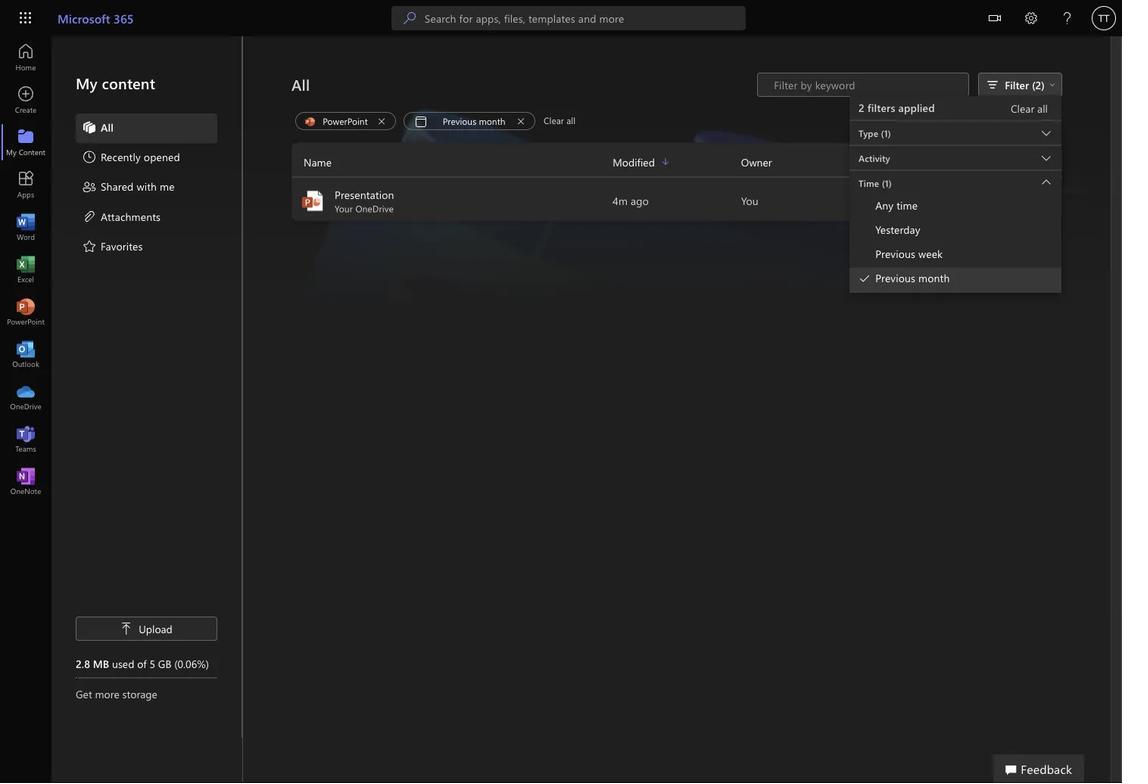 Task type: locate. For each thing, give the bounding box(es) containing it.
0 horizontal spatial all
[[101, 120, 114, 134]]

0 horizontal spatial month
[[479, 115, 506, 127]]

all up recently
[[101, 120, 114, 134]]

month inside checkbox item
[[919, 271, 950, 285]]

home image
[[18, 50, 33, 65]]

2 filters applied
[[859, 101, 935, 115]]


[[1050, 82, 1056, 88]]

my
[[76, 73, 98, 93]]

menu
[[76, 114, 217, 262], [850, 171, 1062, 293], [850, 195, 1062, 292]]

activity inside column header
[[870, 155, 905, 169]]

previous month
[[443, 115, 506, 127]]

owner button
[[741, 153, 870, 171]]

2.8
[[76, 657, 90, 671]]

0 vertical spatial powerpoint image
[[301, 189, 325, 213]]

time
[[859, 177, 880, 189]]

0 horizontal spatial clear all button
[[539, 112, 580, 130]]

powerpoint button
[[295, 112, 396, 130]]

0 vertical spatial (1)
[[881, 127, 891, 139]]

clear all
[[1011, 101, 1048, 116], [544, 114, 576, 126]]

(0.06%)
[[174, 657, 209, 671]]

 button
[[977, 0, 1013, 39]]

1 horizontal spatial clear all
[[1011, 101, 1048, 116]]

gb
[[158, 657, 172, 671]]

previous inside button
[[443, 115, 477, 127]]

2 vertical spatial previous
[[876, 271, 916, 285]]

filter
[[1005, 78, 1029, 92]]

powerpoint image left your
[[301, 189, 325, 213]]

previous up name button on the top of the page
[[443, 115, 477, 127]]

modified
[[613, 155, 655, 169]]

all for the rightmost clear all button
[[1038, 101, 1048, 116]]

activity up time (1)
[[870, 155, 905, 169]]

1 vertical spatial all
[[101, 120, 114, 134]]


[[121, 623, 133, 635]]

shared with me
[[101, 180, 175, 194]]

microsoft 365
[[58, 10, 134, 26]]

month
[[479, 115, 506, 127], [919, 271, 950, 285]]

onenote image
[[18, 474, 33, 489]]

activity, column 4 of 4 column header
[[870, 153, 1063, 171]]

time (1)
[[859, 177, 892, 189]]

activity
[[859, 152, 891, 164], [870, 155, 905, 169]]

Filter by keyword text field
[[773, 77, 961, 92]]

powerpoint image down excel 'icon'
[[18, 304, 33, 320]]

navigation
[[0, 36, 52, 503]]

month down week
[[919, 271, 950, 285]]

0 horizontal spatial clear
[[544, 114, 564, 126]]

all element
[[82, 120, 114, 138]]

2.8 mb used of 5 gb (0.06%)
[[76, 657, 209, 671]]

0 vertical spatial month
[[479, 115, 506, 127]]

of
[[137, 657, 147, 671]]

1 horizontal spatial month
[[919, 271, 950, 285]]

type
[[859, 127, 879, 139]]

(1) for time (1)
[[882, 177, 892, 189]]

all up powerpoint button
[[292, 75, 310, 95]]

menu containing all
[[76, 114, 217, 262]]

previous down yesterday
[[876, 247, 916, 261]]

clear
[[1011, 101, 1035, 116], [544, 114, 564, 126]]

shared with me element
[[82, 179, 175, 197]]

more
[[95, 687, 119, 701]]

outlook image
[[18, 347, 33, 362]]

powerpoint image inside name presentation cell
[[301, 189, 325, 213]]

1 vertical spatial (1)
[[882, 177, 892, 189]]

your
[[335, 203, 353, 215]]

(1) right the type
[[881, 127, 891, 139]]

1 vertical spatial month
[[919, 271, 950, 285]]

1 vertical spatial previous
[[876, 247, 916, 261]]

1 horizontal spatial powerpoint image
[[301, 189, 325, 213]]

powerpoint
[[323, 115, 368, 127]]

type (1)
[[859, 127, 891, 139]]

none search field inside microsoft 365 banner
[[391, 6, 746, 30]]

used
[[112, 657, 134, 671]]

(1) right time
[[882, 177, 892, 189]]

any time
[[876, 198, 918, 212]]

365
[[114, 10, 134, 26]]

0 vertical spatial previous
[[443, 115, 477, 127]]

1 horizontal spatial all
[[292, 75, 310, 95]]

month up name button on the top of the page
[[479, 115, 506, 127]]

onedrive
[[356, 203, 394, 215]]

(1) for type (1)
[[881, 127, 891, 139]]

clear for the rightmost clear all button
[[1011, 101, 1035, 116]]

(1)
[[881, 127, 891, 139], [882, 177, 892, 189]]

0 horizontal spatial all
[[567, 114, 576, 126]]

row
[[292, 153, 1063, 178]]

filter (2) 
[[1005, 78, 1056, 92]]

1 vertical spatial powerpoint image
[[18, 304, 33, 320]]

with
[[137, 180, 157, 194]]

feedback button
[[994, 755, 1085, 784]]

None search field
[[391, 6, 746, 30]]

excel image
[[18, 262, 33, 277]]

all
[[1038, 101, 1048, 116], [567, 114, 576, 126]]

word image
[[18, 220, 33, 235]]

modified button
[[613, 153, 741, 171]]

previous for previous week
[[876, 247, 916, 261]]

clear all button
[[1007, 100, 1053, 117], [539, 112, 580, 130]]

1 horizontal spatial all
[[1038, 101, 1048, 116]]

0 vertical spatial all
[[292, 75, 310, 95]]

all for left clear all button
[[567, 114, 576, 126]]

previous
[[443, 115, 477, 127], [876, 247, 916, 261], [876, 271, 916, 285]]

previous down previous week
[[876, 271, 916, 285]]

1 horizontal spatial clear
[[1011, 101, 1035, 116]]

row containing name
[[292, 153, 1063, 178]]

0 horizontal spatial powerpoint image
[[18, 304, 33, 320]]

favorites element
[[82, 239, 143, 257]]

powerpoint image
[[301, 189, 325, 213], [18, 304, 33, 320]]

name
[[304, 155, 332, 169]]

all
[[292, 75, 310, 95], [101, 120, 114, 134]]

Search box. Suggestions appear as you type. search field
[[425, 6, 746, 30]]

recently opened element
[[82, 149, 180, 167]]

mb
[[93, 657, 109, 671]]

storage
[[122, 687, 157, 701]]



Task type: vqa. For each thing, say whether or not it's contained in the screenshot.
YESTERDAY
yes



Task type: describe. For each thing, give the bounding box(es) containing it.
any
[[876, 198, 894, 212]]


[[859, 272, 871, 284]]

month inside button
[[479, 115, 506, 127]]

activity down type (1)
[[859, 152, 891, 164]]

recently
[[101, 150, 141, 164]]

owner
[[741, 155, 772, 169]]

applied
[[899, 101, 935, 115]]

previous inside checkbox item
[[876, 271, 916, 285]]

1 horizontal spatial clear all button
[[1007, 100, 1053, 117]]

tt button
[[1086, 0, 1122, 36]]


[[989, 12, 1001, 24]]

favorites
[[101, 239, 143, 253]]

me
[[160, 180, 175, 194]]

onedrive image
[[18, 389, 33, 404]]

attachments element
[[82, 209, 161, 227]]

feedback
[[1021, 761, 1072, 777]]

recently opened
[[101, 150, 180, 164]]

 previous month
[[859, 271, 950, 285]]

yesterday
[[876, 223, 921, 237]]

filters
[[868, 101, 896, 115]]

get more storage
[[76, 687, 157, 701]]

name presentation cell
[[292, 187, 613, 215]]

all inside menu
[[101, 120, 114, 134]]

tt
[[1099, 12, 1110, 24]]

get
[[76, 687, 92, 701]]

teams image
[[18, 432, 33, 447]]

opened
[[144, 150, 180, 164]]

presentation
[[335, 188, 394, 202]]

time
[[897, 198, 918, 212]]

previous month button
[[404, 112, 536, 130]]

presentation your onedrive
[[335, 188, 394, 215]]

 upload
[[121, 622, 173, 636]]

4m ago
[[613, 194, 649, 208]]

upload
[[139, 622, 173, 636]]

5
[[150, 657, 155, 671]]

create image
[[18, 92, 33, 108]]

microsoft
[[58, 10, 110, 26]]

apps image
[[18, 177, 33, 192]]

you
[[741, 194, 759, 208]]

displaying 1 out of 4 files. status
[[758, 73, 970, 97]]

content
[[102, 73, 155, 93]]

name button
[[292, 153, 613, 171]]

my content
[[76, 73, 155, 93]]

menu inside my content left pane navigation navigation
[[76, 114, 217, 262]]

get more storage button
[[76, 687, 217, 702]]

2
[[859, 101, 865, 115]]

my content left pane navigation navigation
[[52, 36, 242, 738]]

0 horizontal spatial clear all
[[544, 114, 576, 126]]

shared
[[101, 180, 134, 194]]

attachments
[[101, 209, 161, 223]]

previous month checkbox item
[[850, 268, 1062, 292]]

previous for previous month
[[443, 115, 477, 127]]

my content image
[[18, 135, 33, 150]]

clear for left clear all button
[[544, 114, 564, 126]]

ago
[[631, 194, 649, 208]]

week
[[919, 247, 943, 261]]

microsoft 365 banner
[[0, 0, 1122, 39]]

4m
[[613, 194, 628, 208]]

previous week
[[876, 247, 943, 261]]

(2)
[[1032, 78, 1045, 92]]



